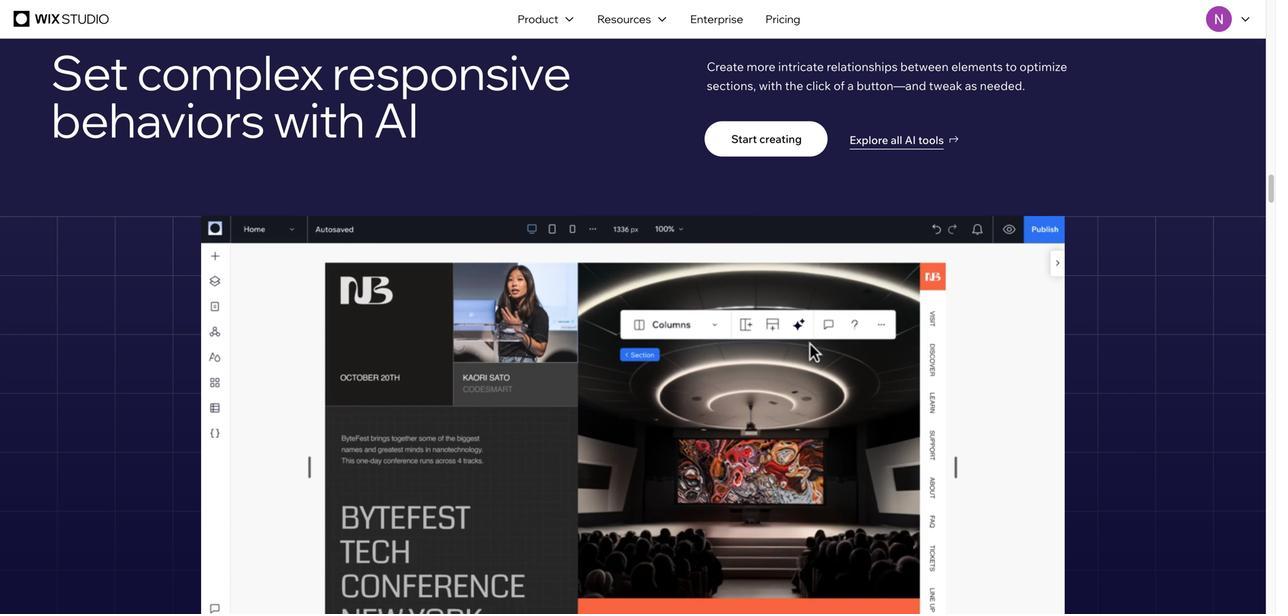 Task type: locate. For each thing, give the bounding box(es) containing it.
start creating
[[732, 132, 802, 146]]

complex
[[137, 42, 323, 102]]

optimize
[[1020, 59, 1068, 74]]

profile image image
[[1207, 6, 1233, 32]]

explore all ai tools link
[[850, 129, 959, 151]]

intricate
[[779, 59, 824, 74]]

product
[[518, 12, 559, 26]]

responsive
[[332, 42, 571, 102]]

ai inside set complex responsive behaviors with ai
[[374, 90, 419, 150]]

with inside set complex responsive behaviors with ai
[[274, 90, 365, 150]]

product button
[[507, 0, 587, 38]]

explore
[[850, 133, 889, 147]]

a conference site built with wix studio. the responsive ai feature is analysing the structure of the page and optimizing it for different screen sizes. element
[[201, 216, 1065, 615]]

click
[[806, 78, 831, 93]]

with
[[759, 78, 783, 93], [274, 90, 365, 150]]

ai inside 'link'
[[905, 133, 916, 147]]

button—and
[[857, 78, 927, 93]]

0 horizontal spatial ai
[[374, 90, 419, 150]]

set complex responsive behaviors with ai
[[51, 42, 571, 150]]

1 horizontal spatial ai
[[905, 133, 916, 147]]

tweak
[[929, 78, 963, 93]]

pricing link
[[755, 0, 812, 38]]

elements
[[952, 59, 1003, 74]]

pricing
[[766, 12, 801, 26]]

explore all ai tools
[[850, 133, 944, 147]]

of
[[834, 78, 845, 93]]

needed.
[[980, 78, 1026, 93]]

0 horizontal spatial with
[[274, 90, 365, 150]]

1 horizontal spatial with
[[759, 78, 783, 93]]

ai
[[374, 90, 419, 150], [905, 133, 916, 147]]

wix logo, homepage image
[[14, 11, 112, 27]]



Task type: describe. For each thing, give the bounding box(es) containing it.
a
[[848, 78, 854, 93]]

enterprise
[[691, 12, 744, 26]]

resources
[[598, 12, 652, 26]]

sections,
[[707, 78, 757, 93]]

resources button
[[587, 0, 680, 38]]

start
[[732, 132, 757, 146]]

to
[[1006, 59, 1017, 74]]

set
[[51, 42, 128, 102]]

relationships
[[827, 59, 898, 74]]

as
[[965, 78, 978, 93]]

behaviors
[[51, 90, 265, 150]]

start creating link
[[705, 121, 828, 157]]

enterprise link
[[680, 0, 755, 38]]

tools
[[919, 133, 944, 147]]

create
[[707, 59, 744, 74]]

with inside "create more intricate relationships between elements to optimize sections, with the click of a button—and tweak as needed."
[[759, 78, 783, 93]]

creating
[[760, 132, 802, 146]]

all
[[891, 133, 903, 147]]

between
[[901, 59, 949, 74]]

create more intricate relationships between elements to optimize sections, with the click of a button—and tweak as needed.
[[707, 59, 1068, 93]]

the
[[785, 78, 804, 93]]

more
[[747, 59, 776, 74]]



Task type: vqa. For each thing, say whether or not it's contained in the screenshot.
A
yes



